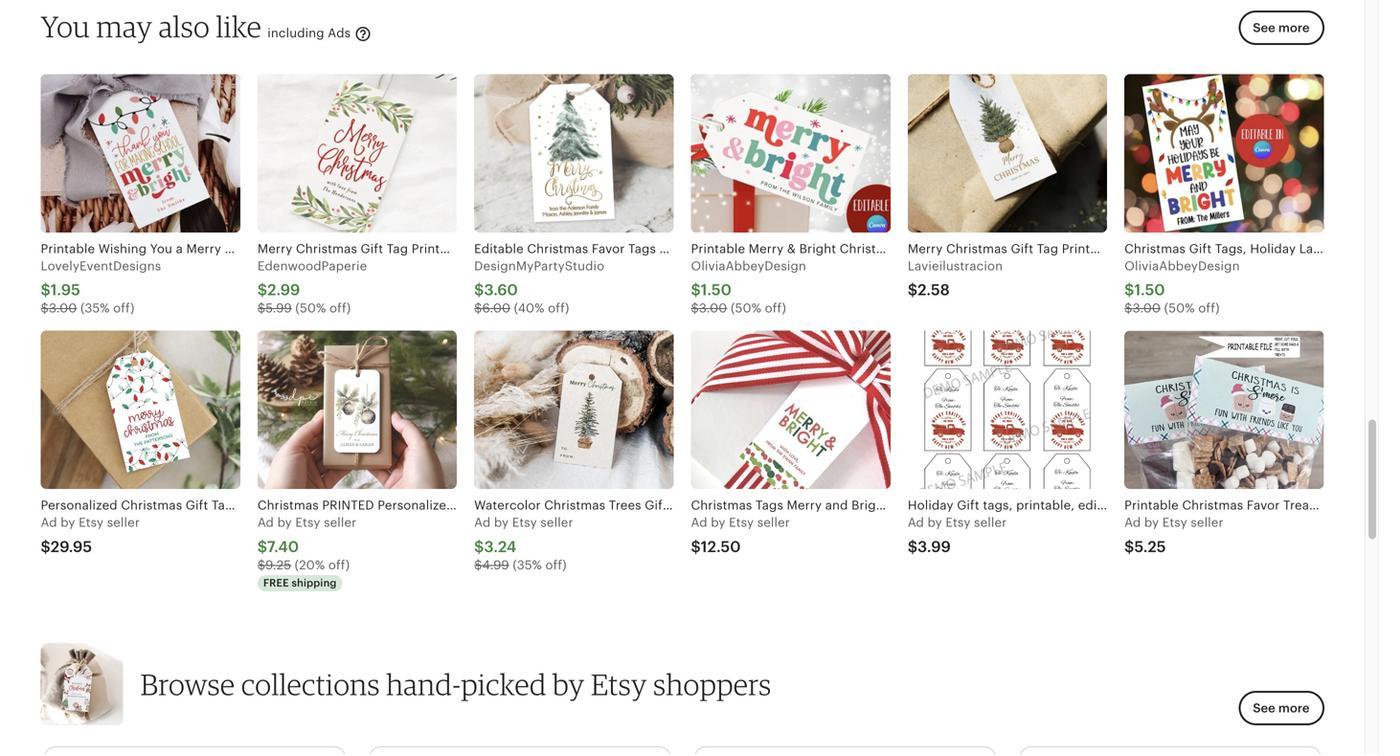 Task type: locate. For each thing, give the bounding box(es) containing it.
more inside button
[[1279, 21, 1310, 35]]

off) for christmas gift tags, holiday label, holiday gift tags, merry & bright, christmas lights, treat bags, reindeer gift tag, classroom favor tag image
[[1199, 301, 1220, 316]]

5 b from the left
[[928, 516, 936, 530]]

b up 29.95
[[61, 516, 69, 530]]

free
[[263, 578, 289, 590]]

b inside a d b y etsy seller $ 7.40 $ 9.25 (20% off) free shipping
[[277, 516, 285, 530]]

more for see more button
[[1279, 21, 1310, 35]]

5.99
[[266, 301, 292, 316]]

y up 3.24
[[502, 516, 509, 530]]

see more button
[[1239, 11, 1324, 45]]

5 a from the left
[[908, 516, 917, 530]]

3 y from the left
[[502, 516, 509, 530]]

1 vertical spatial see more link
[[1239, 691, 1324, 726]]

2 a from the left
[[258, 516, 266, 530]]

etsy inside a d b y etsy seller $ 12.50
[[729, 516, 754, 530]]

4 b from the left
[[711, 516, 719, 530]]

y up 29.95
[[68, 516, 75, 530]]

1 y from the left
[[68, 516, 75, 530]]

1 b from the left
[[61, 516, 69, 530]]

editable christmas favor tags holiday gift tags merry christmas holiday tags holiday labels tree gold download printable corjl 0363 0443 image
[[474, 74, 674, 233]]

3.00 inside lovelyeventdesigns $ 1.95 $ 3.00 (35% off)
[[49, 301, 77, 316]]

including
[[268, 26, 324, 40]]

a d b y etsy seller $ 7.40 $ 9.25 (20% off) free shipping
[[258, 516, 357, 590]]

1 horizontal spatial oliviaabbeydesign $ 1.50 $ 3.00 (50% off)
[[1125, 259, 1240, 316]]

5 d from the left
[[916, 516, 924, 530]]

gift
[[957, 498, 980, 513]]

seller inside a d b y etsy seller $ 29.95
[[107, 516, 140, 530]]

4 y from the left
[[719, 516, 726, 530]]

b for 29.95
[[61, 516, 69, 530]]

etsy right by
[[591, 667, 647, 703]]

a inside the a d b y etsy seller $ 5.25
[[1125, 516, 1133, 530]]

3 a from the left
[[474, 516, 483, 530]]

2 oliviaabbeydesign $ 1.50 $ 3.00 (50% off) from the left
[[1125, 259, 1240, 316]]

off) inside a d b y etsy seller $ 7.40 $ 9.25 (20% off) free shipping
[[328, 558, 350, 573]]

printable merry & bright christmas gift tag, editable christmas gift tag, colorful christmas bag tag, holiday gift tags, treat bag, download image
[[691, 74, 891, 233]]

like
[[216, 9, 262, 44]]

a inside a d b y etsy seller $ 12.50
[[691, 516, 700, 530]]

1 (50% from the left
[[295, 301, 326, 316]]

b inside a d b y etsy seller $ 29.95
[[61, 516, 69, 530]]

6 a from the left
[[1125, 516, 1133, 530]]

2 see from the top
[[1253, 702, 1276, 716]]

y inside the a d b y etsy seller $ 5.25
[[1152, 516, 1159, 530]]

4.99
[[482, 558, 509, 573]]

1 horizontal spatial oliviaabbeydesign
[[1125, 259, 1240, 273]]

off)
[[113, 301, 135, 316], [330, 301, 351, 316], [548, 301, 569, 316], [765, 301, 786, 316], [1199, 301, 1220, 316], [328, 558, 350, 573], [546, 558, 567, 573]]

$ inside lavieilustracion $ 2.58
[[908, 282, 918, 299]]

y for 29.95
[[68, 516, 75, 530]]

3 b from the left
[[494, 516, 502, 530]]

d inside the a d b y etsy seller $ 5.25
[[1133, 516, 1141, 530]]

seller inside holiday gift tags, printable, editable red truck with tree a d b y etsy seller $ 3.99
[[974, 516, 1007, 530]]

1 vertical spatial more
[[1279, 702, 1310, 716]]

(35% down lovelyeventdesigns
[[80, 301, 110, 316]]

1 vertical spatial (35%
[[513, 558, 542, 573]]

3 seller from the left
[[541, 516, 573, 530]]

12.50
[[701, 539, 741, 556]]

y inside a d b y etsy seller $ 7.40 $ 9.25 (20% off) free shipping
[[285, 516, 292, 530]]

0 horizontal spatial (35%
[[80, 301, 110, 316]]

2 horizontal spatial (50%
[[1164, 301, 1195, 316]]

1 3.00 from the left
[[49, 301, 77, 316]]

a inside a d b y etsy seller $ 7.40 $ 9.25 (20% off) free shipping
[[258, 516, 266, 530]]

see more
[[1253, 21, 1310, 35], [1253, 702, 1310, 716]]

personalized christmas gift tag | personalized holiday gift tag | christmas lights | kids gift tag | rectangle notched christmas gift tag image
[[41, 331, 240, 489]]

etsy for 5.25
[[1163, 516, 1188, 530]]

$ inside holiday gift tags, printable, editable red truck with tree a d b y etsy seller $ 3.99
[[908, 539, 918, 556]]

lavieilustracion $ 2.58
[[908, 259, 1003, 299]]

lovelyeventdesigns
[[41, 259, 161, 273]]

0 vertical spatial see more
[[1253, 21, 1310, 35]]

etsy inside a d b y etsy seller $ 3.24 $ 4.99 (35% off)
[[512, 516, 537, 530]]

a d b y etsy seller $ 5.25
[[1125, 516, 1224, 556]]

1.95
[[51, 282, 80, 299]]

holiday gift tags, printable, editable red truck with tree a d b y etsy seller $ 3.99
[[908, 498, 1248, 556]]

3.99
[[918, 539, 951, 556]]

edenwoodpaperie
[[258, 259, 367, 273]]

more
[[1279, 21, 1310, 35], [1279, 702, 1310, 716]]

ads
[[328, 26, 351, 40]]

etsy for 29.95
[[79, 516, 104, 530]]

2 see more from the top
[[1253, 702, 1310, 716]]

watercolor christmas trees gift tags set of 8, printable gift tags, rustic christmas tags, minimal christmas, ready to print gift tags image
[[474, 331, 674, 489]]

2 seller from the left
[[324, 516, 357, 530]]

off) inside lovelyeventdesigns $ 1.95 $ 3.00 (35% off)
[[113, 301, 135, 316]]

a for 29.95
[[41, 516, 49, 530]]

d up 29.95
[[49, 516, 57, 530]]

see more link
[[1233, 11, 1324, 57], [1239, 691, 1324, 726]]

y inside a d b y etsy seller $ 3.24 $ 4.99 (35% off)
[[502, 516, 509, 530]]

2 y from the left
[[285, 516, 292, 530]]

4 a from the left
[[691, 516, 700, 530]]

1 1.50 from the left
[[701, 282, 732, 299]]

d down red
[[1133, 516, 1141, 530]]

d inside holiday gift tags, printable, editable red truck with tree a d b y etsy seller $ 3.99
[[916, 516, 924, 530]]

y
[[68, 516, 75, 530], [285, 516, 292, 530], [502, 516, 509, 530], [719, 516, 726, 530], [936, 516, 942, 530], [1152, 516, 1159, 530]]

y up 7.40
[[285, 516, 292, 530]]

2 (50% from the left
[[731, 301, 762, 316]]

$ inside the a d b y etsy seller $ 5.25
[[1125, 539, 1135, 556]]

b inside a d b y etsy seller $ 12.50
[[711, 516, 719, 530]]

shipping
[[292, 578, 337, 590]]

0 vertical spatial see more link
[[1233, 11, 1324, 57]]

2.99
[[267, 282, 300, 299]]

d for 7.40
[[266, 516, 274, 530]]

a
[[41, 516, 49, 530], [258, 516, 266, 530], [474, 516, 483, 530], [691, 516, 700, 530], [908, 516, 917, 530], [1125, 516, 1133, 530]]

(50% for christmas gift tags, holiday label, holiday gift tags, merry & bright, christmas lights, treat bags, reindeer gift tag, classroom favor tag image
[[1164, 301, 1195, 316]]

etsy for 7.40
[[295, 516, 320, 530]]

shoppers
[[653, 667, 772, 703]]

1 oliviaabbeydesign $ 1.50 $ 3.00 (50% off) from the left
[[691, 259, 807, 316]]

y inside a d b y etsy seller $ 29.95
[[68, 516, 75, 530]]

holiday
[[908, 498, 954, 513]]

browse
[[140, 667, 235, 703]]

6 d from the left
[[1133, 516, 1141, 530]]

off) for the editable christmas favor tags holiday gift tags merry christmas holiday tags holiday labels tree gold download printable corjl 0363 0443 image
[[548, 301, 569, 316]]

etsy up 29.95
[[79, 516, 104, 530]]

2 b from the left
[[277, 516, 285, 530]]

etsy
[[79, 516, 104, 530], [295, 516, 320, 530], [512, 516, 537, 530], [729, 516, 754, 530], [946, 516, 971, 530], [1163, 516, 1188, 530], [591, 667, 647, 703]]

b up 7.40
[[277, 516, 285, 530]]

6 b from the left
[[1145, 516, 1153, 530]]

seller inside a d b y etsy seller $ 12.50
[[757, 516, 790, 530]]

edenwoodpaperie $ 2.99 $ 5.99 (50% off)
[[258, 259, 367, 316]]

b up 12.50
[[711, 516, 719, 530]]

6 seller from the left
[[1191, 516, 1224, 530]]

$
[[41, 282, 51, 299], [258, 282, 267, 299], [474, 282, 484, 299], [691, 282, 701, 299], [908, 282, 918, 299], [1125, 282, 1135, 299], [41, 301, 49, 316], [258, 301, 266, 316], [474, 301, 482, 316], [691, 301, 699, 316], [1125, 301, 1133, 316], [41, 539, 51, 556], [258, 539, 267, 556], [474, 539, 484, 556], [691, 539, 701, 556], [908, 539, 918, 556], [1125, 539, 1135, 556], [258, 558, 265, 573], [474, 558, 482, 573]]

d inside a d b y etsy seller $ 12.50
[[699, 516, 708, 530]]

1 oliviaabbeydesign from the left
[[691, 259, 807, 273]]

5 seller from the left
[[974, 516, 1007, 530]]

(35% inside lovelyeventdesigns $ 1.95 $ 3.00 (35% off)
[[80, 301, 110, 316]]

seller for 12.50
[[757, 516, 790, 530]]

2 3.00 from the left
[[699, 301, 727, 316]]

off) for the merry christmas gift tag printable, printable christmas gift tag, holiday party favor tag, editable christmas gift tag download, templett c1 image on the left of the page
[[330, 301, 351, 316]]

1 horizontal spatial 3.00
[[699, 301, 727, 316]]

oliviaabbeydesign for printable merry & bright christmas gift tag, editable christmas gift tag, colorful christmas bag tag, holiday gift tags, treat bag, download image
[[691, 259, 807, 273]]

off) inside designmypartystudio $ 3.60 $ 6.00 (40% off)
[[548, 301, 569, 316]]

7.40
[[267, 539, 299, 556]]

1 horizontal spatial 1.50
[[1135, 282, 1165, 299]]

b down holiday
[[928, 516, 936, 530]]

d inside a d b y etsy seller $ 7.40 $ 9.25 (20% off) free shipping
[[266, 516, 274, 530]]

1.50
[[701, 282, 732, 299], [1135, 282, 1165, 299]]

merry christmas gift tag printable, printable christmas gift tag, holiday party favor tag, editable christmas gift tag download, holiday tag image
[[908, 74, 1108, 233]]

0 horizontal spatial 1.50
[[701, 282, 732, 299]]

(35% right 4.99
[[513, 558, 542, 573]]

2 1.50 from the left
[[1135, 282, 1165, 299]]

y for 12.50
[[719, 516, 726, 530]]

seller
[[107, 516, 140, 530], [324, 516, 357, 530], [541, 516, 573, 530], [757, 516, 790, 530], [974, 516, 1007, 530], [1191, 516, 1224, 530]]

a inside a d b y etsy seller $ 3.24 $ 4.99 (35% off)
[[474, 516, 483, 530]]

etsy up 3.24
[[512, 516, 537, 530]]

off) inside edenwoodpaperie $ 2.99 $ 5.99 (50% off)
[[330, 301, 351, 316]]

seller inside the a d b y etsy seller $ 5.25
[[1191, 516, 1224, 530]]

d up 12.50
[[699, 516, 708, 530]]

$ inside a d b y etsy seller $ 29.95
[[41, 539, 51, 556]]

b
[[61, 516, 69, 530], [277, 516, 285, 530], [494, 516, 502, 530], [711, 516, 719, 530], [928, 516, 936, 530], [1145, 516, 1153, 530]]

a inside a d b y etsy seller $ 29.95
[[41, 516, 49, 530]]

etsy inside the a d b y etsy seller $ 5.25
[[1163, 516, 1188, 530]]

etsy inside a d b y etsy seller $ 29.95
[[79, 516, 104, 530]]

more for see more link associated with browse collections hand-picked by etsy shoppers
[[1279, 702, 1310, 716]]

a d b y etsy seller $ 3.24 $ 4.99 (35% off)
[[474, 516, 573, 573]]

seller for 29.95
[[107, 516, 140, 530]]

etsy down the truck on the bottom
[[1163, 516, 1188, 530]]

d up 7.40
[[266, 516, 274, 530]]

oliviaabbeydesign
[[691, 259, 807, 273], [1125, 259, 1240, 273]]

0 horizontal spatial oliviaabbeydesign $ 1.50 $ 3.00 (50% off)
[[691, 259, 807, 316]]

1 a from the left
[[41, 516, 49, 530]]

0 horizontal spatial 3.00
[[49, 301, 77, 316]]

y down holiday
[[936, 516, 942, 530]]

4 d from the left
[[699, 516, 708, 530]]

(50% inside edenwoodpaperie $ 2.99 $ 5.99 (50% off)
[[295, 301, 326, 316]]

a inside holiday gift tags, printable, editable red truck with tree a d b y etsy seller $ 3.99
[[908, 516, 917, 530]]

3.00
[[49, 301, 77, 316], [699, 301, 727, 316], [1133, 301, 1161, 316]]

3 (50% from the left
[[1164, 301, 1195, 316]]

1 more from the top
[[1279, 21, 1310, 35]]

3.60
[[484, 282, 518, 299]]

d inside a d b y etsy seller $ 29.95
[[49, 516, 57, 530]]

1 see more from the top
[[1253, 21, 1310, 35]]

(35%
[[80, 301, 110, 316], [513, 558, 542, 573]]

(35% inside a d b y etsy seller $ 3.24 $ 4.99 (35% off)
[[513, 558, 542, 573]]

2.58
[[918, 282, 950, 299]]

1 horizontal spatial (35%
[[513, 558, 542, 573]]

b inside a d b y etsy seller $ 3.24 $ 4.99 (35% off)
[[494, 516, 502, 530]]

etsy down gift
[[946, 516, 971, 530]]

seller for 7.40
[[324, 516, 357, 530]]

seller inside a d b y etsy seller $ 7.40 $ 9.25 (20% off) free shipping
[[324, 516, 357, 530]]

etsy up 7.40
[[295, 516, 320, 530]]

5 y from the left
[[936, 516, 942, 530]]

d down holiday
[[916, 516, 924, 530]]

0 horizontal spatial (50%
[[295, 301, 326, 316]]

0 vertical spatial see
[[1253, 21, 1276, 35]]

1 vertical spatial see
[[1253, 702, 1276, 716]]

6 y from the left
[[1152, 516, 1159, 530]]

b down red
[[1145, 516, 1153, 530]]

5.25
[[1135, 539, 1166, 556]]

d up 3.24
[[483, 516, 491, 530]]

see inside see more button
[[1253, 21, 1276, 35]]

etsy for 3.24
[[512, 516, 537, 530]]

y for 7.40
[[285, 516, 292, 530]]

3 d from the left
[[483, 516, 491, 530]]

2 d from the left
[[266, 516, 274, 530]]

d
[[49, 516, 57, 530], [266, 516, 274, 530], [483, 516, 491, 530], [699, 516, 708, 530], [916, 516, 924, 530], [1133, 516, 1141, 530]]

d for 3.24
[[483, 516, 491, 530]]

oliviaabbeydesign $ 1.50 $ 3.00 (50% off)
[[691, 259, 807, 316], [1125, 259, 1240, 316]]

picked
[[461, 667, 547, 703]]

seller inside a d b y etsy seller $ 3.24 $ 4.99 (35% off)
[[541, 516, 573, 530]]

d for 29.95
[[49, 516, 57, 530]]

may
[[96, 9, 152, 44]]

you may also like including ads
[[41, 9, 354, 44]]

1 vertical spatial see more
[[1253, 702, 1310, 716]]

y inside a d b y etsy seller $ 12.50
[[719, 516, 726, 530]]

2 oliviaabbeydesign from the left
[[1125, 259, 1240, 273]]

1 d from the left
[[49, 516, 57, 530]]

b up 3.24
[[494, 516, 502, 530]]

0 horizontal spatial oliviaabbeydesign
[[691, 259, 807, 273]]

2 horizontal spatial 3.00
[[1133, 301, 1161, 316]]

1 see from the top
[[1253, 21, 1276, 35]]

0 vertical spatial more
[[1279, 21, 1310, 35]]

y down red
[[1152, 516, 1159, 530]]

2 more from the top
[[1279, 702, 1310, 716]]

d inside a d b y etsy seller $ 3.24 $ 4.99 (35% off)
[[483, 516, 491, 530]]

etsy inside a d b y etsy seller $ 7.40 $ 9.25 (20% off) free shipping
[[295, 516, 320, 530]]

0 vertical spatial (35%
[[80, 301, 110, 316]]

3 3.00 from the left
[[1133, 301, 1161, 316]]

etsy up 12.50
[[729, 516, 754, 530]]

1 seller from the left
[[107, 516, 140, 530]]

see more inside button
[[1253, 21, 1310, 35]]

1 horizontal spatial (50%
[[731, 301, 762, 316]]

b inside the a d b y etsy seller $ 5.25
[[1145, 516, 1153, 530]]

4 seller from the left
[[757, 516, 790, 530]]

y up 12.50
[[719, 516, 726, 530]]

see
[[1253, 21, 1276, 35], [1253, 702, 1276, 716]]

(50%
[[295, 301, 326, 316], [731, 301, 762, 316], [1164, 301, 1195, 316]]

b for 3.24
[[494, 516, 502, 530]]



Task type: vqa. For each thing, say whether or not it's contained in the screenshot.


Task type: describe. For each thing, give the bounding box(es) containing it.
6.00
[[482, 301, 511, 316]]

d for 5.25
[[1133, 516, 1141, 530]]

hand-
[[386, 667, 461, 703]]

see for see more link associated with browse collections hand-picked by etsy shoppers
[[1253, 702, 1276, 716]]

see more link for browse collections hand-picked by etsy shoppers
[[1239, 691, 1324, 726]]

y inside holiday gift tags, printable, editable red truck with tree a d b y etsy seller $ 3.99
[[936, 516, 942, 530]]

a for 12.50
[[691, 516, 700, 530]]

seller for 3.24
[[541, 516, 573, 530]]

see for see more button
[[1253, 21, 1276, 35]]

3.00 for printable wishing you a merry and bright christmas gift tag, printable christmas gift tag, editable christmas favor tags, holiday tag image on the left of page
[[49, 301, 77, 316]]

y for 5.25
[[1152, 516, 1159, 530]]

browse collections hand-picked by etsy shoppers
[[140, 667, 772, 703]]

see more for see more link associated with browse collections hand-picked by etsy shoppers
[[1253, 702, 1310, 716]]

y for 3.24
[[502, 516, 509, 530]]

holiday gift tags, printable, editable red truck with tree image
[[908, 331, 1108, 489]]

printable,
[[1016, 498, 1075, 513]]

by
[[553, 667, 585, 703]]

(50% for printable merry & bright christmas gift tag, editable christmas gift tag, colorful christmas bag tag, holiday gift tags, treat bag, download image
[[731, 301, 762, 316]]

christmas tags merry and bright christmas hang tags holiday gift tags christmas tags christmas red and green gift tags holiday custom tags image
[[691, 331, 891, 489]]

lavieilustracion
[[908, 259, 1003, 273]]

9.25
[[265, 558, 291, 573]]

see more for see more button
[[1253, 21, 1310, 35]]

3.00 for christmas gift tags, holiday label, holiday gift tags, merry & bright, christmas lights, treat bags, reindeer gift tag, classroom favor tag image
[[1133, 301, 1161, 316]]

etsy inside holiday gift tags, printable, editable red truck with tree a d b y etsy seller $ 3.99
[[946, 516, 971, 530]]

a d b y etsy seller $ 12.50
[[691, 516, 790, 556]]

1.50 for printable merry & bright christmas gift tag, editable christmas gift tag, colorful christmas bag tag, holiday gift tags, treat bag, download image
[[701, 282, 732, 299]]

designmypartystudio $ 3.60 $ 6.00 (40% off)
[[474, 259, 605, 316]]

b for 7.40
[[277, 516, 285, 530]]

collections
[[241, 667, 380, 703]]

merry christmas gift tag printable, printable christmas gift tag, holiday party favor tag, editable christmas gift tag download, templett c1 image
[[258, 74, 457, 233]]

a for 7.40
[[258, 516, 266, 530]]

3.00 for printable merry & bright christmas gift tag, editable christmas gift tag, colorful christmas bag tag, holiday gift tags, treat bag, download image
[[699, 301, 727, 316]]

christmas printed personalized gift tags, favor tags, holiday family gift tag, wine gift tags, holiday party favor tags, tags for gifts image
[[258, 331, 457, 489]]

(20%
[[295, 558, 325, 573]]

off) for printable wishing you a merry and bright christmas gift tag, printable christmas gift tag, editable christmas favor tags, holiday tag image on the left of page
[[113, 301, 135, 316]]

3.24
[[484, 539, 517, 556]]

a for 5.25
[[1125, 516, 1133, 530]]

lovelyeventdesigns $ 1.95 $ 3.00 (35% off)
[[41, 259, 161, 316]]

oliviaabbeydesign for christmas gift tags, holiday label, holiday gift tags, merry & bright, christmas lights, treat bags, reindeer gift tag, classroom favor tag image
[[1125, 259, 1240, 273]]

29.95
[[51, 539, 92, 556]]

with
[[1195, 498, 1221, 513]]

printable wishing you a merry and bright christmas gift tag, printable christmas gift tag, editable christmas favor tags, holiday tag image
[[41, 74, 240, 233]]

designmypartystudio
[[474, 259, 605, 273]]

b for 12.50
[[711, 516, 719, 530]]

see more link for including ads
[[1233, 11, 1324, 57]]

(50% for the merry christmas gift tag printable, printable christmas gift tag, holiday party favor tag, editable christmas gift tag download, templett c1 image on the left of the page
[[295, 301, 326, 316]]

christmas gift tags, holiday label, holiday gift tags, merry & bright, christmas lights, treat bags, reindeer gift tag, classroom favor tag image
[[1125, 74, 1324, 233]]

d for 12.50
[[699, 516, 708, 530]]

tree
[[1224, 498, 1248, 513]]

also
[[159, 9, 210, 44]]

printable christmas favor treat tag, classroom gift, s'mores christmas party favor tag, christmas classroom gift, christmas treat tags image
[[1125, 331, 1324, 489]]

1.50 for christmas gift tags, holiday label, holiday gift tags, merry & bright, christmas lights, treat bags, reindeer gift tag, classroom favor tag image
[[1135, 282, 1165, 299]]

red
[[1131, 498, 1155, 513]]

oliviaabbeydesign $ 1.50 $ 3.00 (50% off) for printable merry & bright christmas gift tag, editable christmas gift tag, colorful christmas bag tag, holiday gift tags, treat bag, download image
[[691, 259, 807, 316]]

a for 3.24
[[474, 516, 483, 530]]

$ inside a d b y etsy seller $ 12.50
[[691, 539, 701, 556]]

(40%
[[514, 301, 545, 316]]

off) for printable merry & bright christmas gift tag, editable christmas gift tag, colorful christmas bag tag, holiday gift tags, treat bag, download image
[[765, 301, 786, 316]]

tags,
[[983, 498, 1013, 513]]

oliviaabbeydesign $ 1.50 $ 3.00 (50% off) for christmas gift tags, holiday label, holiday gift tags, merry & bright, christmas lights, treat bags, reindeer gift tag, classroom favor tag image
[[1125, 259, 1240, 316]]

seller for 5.25
[[1191, 516, 1224, 530]]

you
[[41, 9, 90, 44]]

off) inside a d b y etsy seller $ 3.24 $ 4.99 (35% off)
[[546, 558, 567, 573]]

editable
[[1078, 498, 1128, 513]]

a d b y etsy seller $ 29.95
[[41, 516, 140, 556]]

b inside holiday gift tags, printable, editable red truck with tree a d b y etsy seller $ 3.99
[[928, 516, 936, 530]]

b for 5.25
[[1145, 516, 1153, 530]]

truck
[[1158, 498, 1192, 513]]

etsy for 12.50
[[729, 516, 754, 530]]



